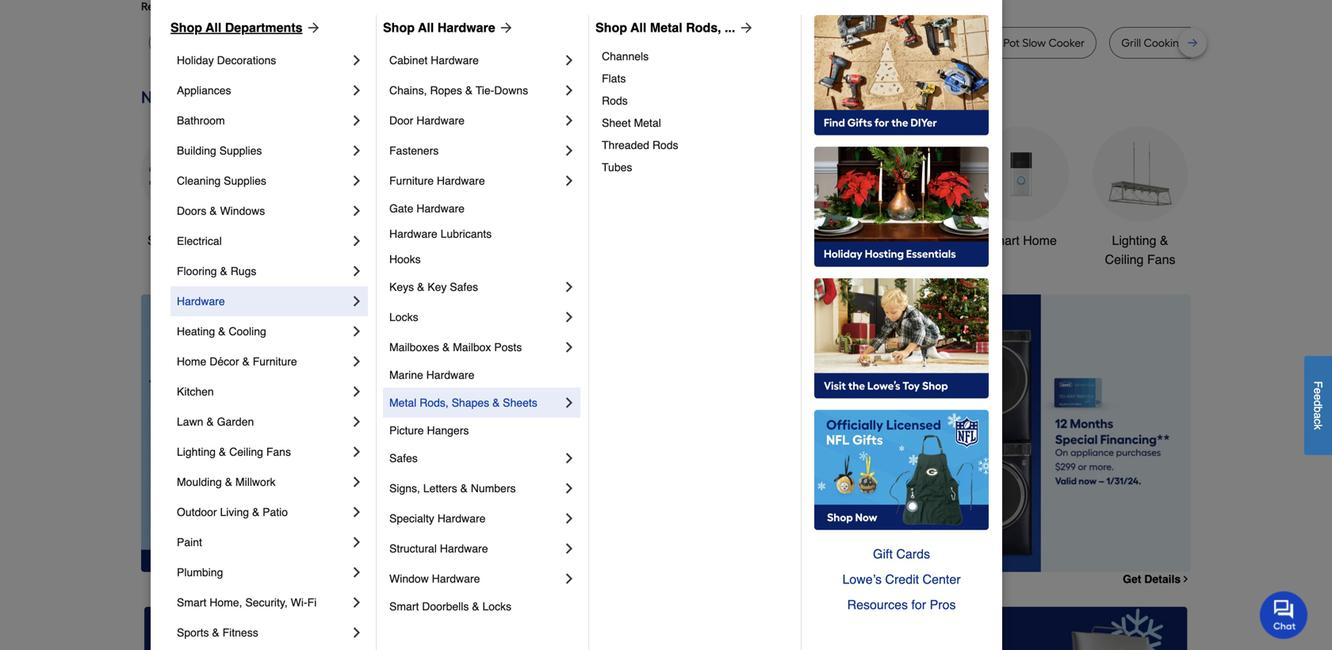 Task type: vqa. For each thing, say whether or not it's contained in the screenshot.
shop All Hardware shop
yes



Task type: locate. For each thing, give the bounding box(es) containing it.
arrow right image inside shop all departments link
[[303, 20, 322, 36]]

2 arrow right image from the left
[[736, 20, 755, 36]]

hardware down specialty hardware link
[[440, 543, 488, 555]]

shop up channels
[[596, 20, 627, 35]]

1 vertical spatial lighting & ceiling fans link
[[177, 437, 349, 467]]

moulding & millwork
[[177, 476, 276, 489]]

officially licensed n f l gifts. shop now. image
[[815, 410, 989, 531]]

safes right key
[[450, 281, 478, 293]]

chevron right image for flooring & rugs
[[349, 263, 365, 279]]

metal up threaded rods
[[634, 117, 661, 129]]

supplies for cleaning supplies
[[224, 175, 266, 187]]

0 vertical spatial ceiling
[[1105, 252, 1144, 267]]

cleaning supplies
[[177, 175, 266, 187]]

smart doorbells & locks
[[389, 600, 512, 613]]

all up the cabinet hardware
[[418, 20, 434, 35]]

chevron right image
[[349, 52, 365, 68], [562, 82, 577, 98], [562, 113, 577, 128], [349, 143, 365, 159], [349, 173, 365, 189], [562, 173, 577, 189], [349, 233, 365, 249], [562, 279, 577, 295], [349, 293, 365, 309], [349, 324, 365, 339], [562, 339, 577, 355], [349, 354, 365, 370], [349, 414, 365, 430], [562, 451, 577, 466], [349, 474, 365, 490], [349, 535, 365, 550], [349, 595, 365, 611]]

0 horizontal spatial cooker
[[402, 36, 438, 50]]

chat invite button image
[[1260, 591, 1309, 639]]

appliances
[[177, 84, 231, 97]]

0 vertical spatial fans
[[1148, 252, 1176, 267]]

&
[[1221, 36, 1229, 50], [465, 84, 473, 97], [210, 205, 217, 217], [821, 233, 829, 248], [1160, 233, 1169, 248], [220, 265, 227, 278], [417, 281, 425, 293], [218, 325, 226, 338], [443, 341, 450, 354], [242, 355, 250, 368], [493, 397, 500, 409], [207, 416, 214, 428], [219, 446, 226, 458], [225, 476, 232, 489], [460, 482, 468, 495], [252, 506, 260, 519], [472, 600, 480, 613], [212, 627, 219, 639]]

hardware for structural hardware
[[440, 543, 488, 555]]

furniture inside furniture hardware link
[[389, 175, 434, 187]]

all for deals
[[180, 233, 194, 248]]

1 vertical spatial lighting & ceiling fans
[[177, 446, 291, 458]]

chevron right image for metal rods, shapes & sheets
[[562, 395, 577, 411]]

1 horizontal spatial ceiling
[[1105, 252, 1144, 267]]

1 horizontal spatial arrow right image
[[736, 20, 755, 36]]

chevron right image for hardware
[[349, 293, 365, 309]]

0 vertical spatial arrow right image
[[495, 20, 515, 36]]

0 vertical spatial outdoor
[[738, 233, 784, 248]]

0 horizontal spatial rods
[[602, 94, 628, 107]]

1 horizontal spatial rods,
[[686, 20, 721, 35]]

4 pot from the left
[[1004, 36, 1020, 50]]

hardware for door hardware
[[417, 114, 465, 127]]

1 horizontal spatial smart
[[389, 600, 419, 613]]

all up channels
[[631, 20, 647, 35]]

cooker left grill
[[1049, 36, 1085, 50]]

all right shop
[[180, 233, 194, 248]]

chevron right image for paint
[[349, 535, 365, 550]]

safes down the picture
[[389, 452, 418, 465]]

1 horizontal spatial lighting & ceiling fans
[[1105, 233, 1176, 267]]

1 horizontal spatial bathroom link
[[855, 126, 950, 250]]

1 horizontal spatial bathroom
[[875, 233, 930, 248]]

1 vertical spatial furniture
[[253, 355, 297, 368]]

1 crock from the left
[[732, 36, 762, 50]]

chains,
[[389, 84, 427, 97]]

0 vertical spatial lighting & ceiling fans
[[1105, 233, 1176, 267]]

chevron right image for furniture hardware
[[562, 173, 577, 189]]

shapes
[[452, 397, 489, 409]]

holiday decorations link
[[177, 45, 349, 75]]

1 vertical spatial home
[[177, 355, 207, 368]]

1 vertical spatial rods,
[[420, 397, 449, 409]]

smart for smart doorbells & locks
[[389, 600, 419, 613]]

1 vertical spatial lighting
[[177, 446, 216, 458]]

hardware down "signs, letters & numbers"
[[438, 512, 486, 525]]

arrow right image inside shop all metal rods, ... link
[[736, 20, 755, 36]]

3 pot from the left
[[919, 36, 935, 50]]

furniture hardware link
[[389, 166, 562, 196]]

arrow right image
[[303, 20, 322, 36], [736, 20, 755, 36]]

1 vertical spatial supplies
[[224, 175, 266, 187]]

equipment
[[753, 252, 814, 267]]

chevron right image for signs, letters & numbers
[[562, 481, 577, 497]]

chains, ropes & tie-downs link
[[389, 75, 562, 105]]

chevron right image for plumbing
[[349, 565, 365, 581]]

outdoor inside outdoor tools & equipment
[[738, 233, 784, 248]]

hardware down fasteners link
[[437, 175, 485, 187]]

1 horizontal spatial arrow right image
[[1162, 433, 1178, 449]]

0 horizontal spatial crock
[[732, 36, 762, 50]]

hardware up hooks
[[389, 228, 438, 240]]

0 horizontal spatial fans
[[266, 446, 291, 458]]

up to 35 percent off select small appliances. image
[[501, 607, 832, 650]]

0 vertical spatial metal
[[650, 20, 683, 35]]

hardware down ropes
[[417, 114, 465, 127]]

1 horizontal spatial tools
[[788, 233, 817, 248]]

chevron right image for safes
[[562, 451, 577, 466]]

chains, ropes & tie-downs
[[389, 84, 528, 97]]

rods, down marine hardware
[[420, 397, 449, 409]]

1 horizontal spatial home
[[1023, 233, 1057, 248]]

supplies up windows on the left of page
[[224, 175, 266, 187]]

2 tools from the left
[[788, 233, 817, 248]]

1 e from the top
[[1312, 388, 1325, 394]]

chevron right image for kitchen
[[349, 384, 365, 400]]

hardware up chains, ropes & tie-downs
[[431, 54, 479, 67]]

0 horizontal spatial home
[[177, 355, 207, 368]]

countertop
[[532, 36, 590, 50]]

1 horizontal spatial outdoor
[[738, 233, 784, 248]]

hardware inside 'link'
[[432, 573, 480, 585]]

hardware for specialty hardware
[[438, 512, 486, 525]]

locks
[[389, 311, 418, 324], [483, 600, 512, 613]]

cooling
[[229, 325, 266, 338]]

0 horizontal spatial shop
[[171, 20, 202, 35]]

cooker up cabinet
[[402, 36, 438, 50]]

0 horizontal spatial ceiling
[[229, 446, 263, 458]]

hooks
[[389, 253, 421, 266]]

hardware up hardware lubricants
[[417, 202, 465, 215]]

lighting & ceiling fans link
[[1093, 126, 1188, 269], [177, 437, 349, 467]]

lawn & garden
[[177, 416, 254, 428]]

2 slow from the left
[[1023, 36, 1046, 50]]

gift
[[873, 547, 893, 562]]

1 slow from the left
[[375, 36, 399, 50]]

shop up holiday
[[171, 20, 202, 35]]

doors & windows link
[[177, 196, 349, 226]]

1 arrow right image from the left
[[303, 20, 322, 36]]

smart home, security, wi-fi link
[[177, 588, 349, 618]]

metal rods, shapes & sheets link
[[389, 388, 562, 418]]

shop all deals
[[148, 233, 230, 248]]

lighting
[[1112, 233, 1157, 248], [177, 446, 216, 458]]

triple
[[345, 36, 373, 50]]

0 vertical spatial lighting
[[1112, 233, 1157, 248]]

0 vertical spatial bathroom
[[177, 114, 225, 127]]

1 vertical spatial rods
[[653, 139, 679, 152]]

0 horizontal spatial lighting & ceiling fans link
[[177, 437, 349, 467]]

crock right instant pot
[[971, 36, 1001, 50]]

furniture
[[389, 175, 434, 187], [253, 355, 297, 368]]

0 horizontal spatial arrow right image
[[303, 20, 322, 36]]

all inside shop all hardware link
[[418, 20, 434, 35]]

all up holiday decorations
[[206, 20, 222, 35]]

safes
[[450, 281, 478, 293], [389, 452, 418, 465]]

1 horizontal spatial cooker
[[1049, 36, 1085, 50]]

furniture up gate at the top left
[[389, 175, 434, 187]]

0 vertical spatial supplies
[[219, 144, 262, 157]]

sheets
[[503, 397, 538, 409]]

lighting & ceiling fans
[[1105, 233, 1176, 267], [177, 446, 291, 458]]

0 horizontal spatial lighting
[[177, 446, 216, 458]]

0 vertical spatial rods
[[602, 94, 628, 107]]

flooring & rugs
[[177, 265, 257, 278]]

cooker
[[402, 36, 438, 50], [1049, 36, 1085, 50]]

0 vertical spatial furniture
[[389, 175, 434, 187]]

pot for crock pot cooking pot
[[764, 36, 781, 50]]

picture hangers link
[[389, 418, 577, 443]]

hardware for window hardware
[[432, 573, 480, 585]]

1 vertical spatial bathroom
[[875, 233, 930, 248]]

1 vertical spatial arrow right image
[[1162, 433, 1178, 449]]

keys & key safes
[[389, 281, 478, 293]]

1 horizontal spatial shop
[[383, 20, 415, 35]]

hardware down mailboxes & mailbox posts
[[426, 369, 475, 382]]

furniture up kitchen link
[[253, 355, 297, 368]]

rods down flats
[[602, 94, 628, 107]]

rods down sheet metal "link"
[[653, 139, 679, 152]]

0 horizontal spatial lighting & ceiling fans
[[177, 446, 291, 458]]

outdoor living & patio
[[177, 506, 288, 519]]

2 horizontal spatial shop
[[596, 20, 627, 35]]

e up d
[[1312, 388, 1325, 394]]

details
[[1145, 573, 1181, 586]]

marine
[[389, 369, 423, 382]]

metal down marine
[[389, 397, 417, 409]]

shop for shop all metal rods, ...
[[596, 20, 627, 35]]

metal down recommended searches for you 'heading'
[[650, 20, 683, 35]]

0 horizontal spatial smart
[[177, 596, 207, 609]]

1 shop from the left
[[171, 20, 202, 35]]

locks down window hardware 'link'
[[483, 600, 512, 613]]

0 horizontal spatial locks
[[389, 311, 418, 324]]

3 shop from the left
[[596, 20, 627, 35]]

2 cooker from the left
[[1049, 36, 1085, 50]]

picture hangers
[[389, 424, 469, 437]]

arrow right image up holiday decorations link
[[303, 20, 322, 36]]

scroll to item #5 image
[[882, 544, 920, 550]]

sheet metal link
[[602, 112, 790, 134]]

chevron right image for home décor & furniture
[[349, 354, 365, 370]]

all for departments
[[206, 20, 222, 35]]

resources for pros link
[[815, 593, 989, 618]]

cooking
[[783, 36, 826, 50], [1144, 36, 1187, 50]]

0 horizontal spatial tools
[[412, 233, 442, 248]]

1 horizontal spatial slow
[[1023, 36, 1046, 50]]

0 horizontal spatial arrow right image
[[495, 20, 515, 36]]

visit the lowe's toy shop. image
[[815, 278, 989, 399]]

fans
[[1148, 252, 1176, 267], [266, 446, 291, 458]]

threaded
[[602, 139, 650, 152]]

1 vertical spatial outdoor
[[177, 506, 217, 519]]

1 horizontal spatial crock
[[971, 36, 1001, 50]]

1 horizontal spatial cooking
[[1144, 36, 1187, 50]]

1 cooking from the left
[[783, 36, 826, 50]]

all inside shop all metal rods, ... link
[[631, 20, 647, 35]]

shop all departments link
[[171, 18, 322, 37]]

crock pot cooking pot
[[732, 36, 845, 50]]

recommended searches for you heading
[[141, 0, 1191, 14]]

0 horizontal spatial outdoor
[[177, 506, 217, 519]]

supplies up cleaning supplies
[[219, 144, 262, 157]]

sports & fitness
[[177, 627, 258, 639]]

pot
[[764, 36, 781, 50], [828, 36, 845, 50], [919, 36, 935, 50], [1004, 36, 1020, 50]]

windows
[[220, 205, 265, 217]]

chevron right image for bathroom
[[349, 113, 365, 128]]

1 pot from the left
[[764, 36, 781, 50]]

0 vertical spatial locks
[[389, 311, 418, 324]]

slow
[[375, 36, 399, 50], [1023, 36, 1046, 50]]

hardware up smart doorbells & locks
[[432, 573, 480, 585]]

holiday decorations
[[177, 54, 276, 67]]

crock down ...
[[732, 36, 762, 50]]

1 horizontal spatial lighting
[[1112, 233, 1157, 248]]

2 shop from the left
[[383, 20, 415, 35]]

tools up hooks
[[412, 233, 442, 248]]

chevron right image for lawn & garden
[[349, 414, 365, 430]]

outdoor
[[738, 233, 784, 248], [177, 506, 217, 519]]

shop for shop all hardware
[[383, 20, 415, 35]]

tools up equipment
[[788, 233, 817, 248]]

window hardware link
[[389, 564, 562, 594]]

ceiling inside lighting & ceiling fans
[[1105, 252, 1144, 267]]

chevron right image inside get details link
[[1181, 574, 1191, 584]]

lowe's credit center link
[[815, 567, 989, 593]]

structural
[[389, 543, 437, 555]]

arrow right image
[[495, 20, 515, 36], [1162, 433, 1178, 449]]

0 vertical spatial safes
[[450, 281, 478, 293]]

all inside shop all deals link
[[180, 233, 194, 248]]

1 vertical spatial locks
[[483, 600, 512, 613]]

chevron right image for lighting & ceiling fans
[[349, 444, 365, 460]]

1 horizontal spatial safes
[[450, 281, 478, 293]]

outdoor for outdoor tools & equipment
[[738, 233, 784, 248]]

0 horizontal spatial slow
[[375, 36, 399, 50]]

chevron right image for cabinet hardware
[[562, 52, 577, 68]]

all inside shop all departments link
[[206, 20, 222, 35]]

e
[[1312, 388, 1325, 394], [1312, 394, 1325, 400]]

locks down keys
[[389, 311, 418, 324]]

posts
[[494, 341, 522, 354]]

chevron right image
[[562, 52, 577, 68], [349, 82, 365, 98], [349, 113, 365, 128], [562, 143, 577, 159], [349, 203, 365, 219], [349, 263, 365, 279], [562, 309, 577, 325], [349, 384, 365, 400], [562, 395, 577, 411], [349, 444, 365, 460], [562, 481, 577, 497], [349, 504, 365, 520], [562, 511, 577, 527], [562, 541, 577, 557], [349, 565, 365, 581], [562, 571, 577, 587], [1181, 574, 1191, 584], [349, 625, 365, 641]]

a
[[1312, 413, 1325, 419]]

paint
[[177, 536, 202, 549]]

downs
[[494, 84, 528, 97]]

lighting inside lighting & ceiling fans
[[1112, 233, 1157, 248]]

door
[[389, 114, 414, 127]]

mailboxes & mailbox posts link
[[389, 332, 562, 362]]

2 crock from the left
[[971, 36, 1001, 50]]

1 vertical spatial safes
[[389, 452, 418, 465]]

sheet
[[602, 117, 631, 129]]

marine hardware link
[[389, 362, 577, 388]]

outdoor up equipment
[[738, 233, 784, 248]]

shop all metal rods, ...
[[596, 20, 736, 35]]

1 vertical spatial metal
[[634, 117, 661, 129]]

e up b
[[1312, 394, 1325, 400]]

0 vertical spatial rods,
[[686, 20, 721, 35]]

0 horizontal spatial rods,
[[420, 397, 449, 409]]

lowe's
[[843, 572, 882, 587]]

arrow right image up crock pot cooking pot
[[736, 20, 755, 36]]

flooring
[[177, 265, 217, 278]]

door hardware
[[389, 114, 465, 127]]

gift cards link
[[815, 542, 989, 567]]

chevron right image for cleaning supplies
[[349, 173, 365, 189]]

credit
[[886, 572, 919, 587]]

shop up triple slow cooker
[[383, 20, 415, 35]]

pot for crock pot slow cooker
[[1004, 36, 1020, 50]]

0 horizontal spatial furniture
[[253, 355, 297, 368]]

outdoor down moulding
[[177, 506, 217, 519]]

rods, left ...
[[686, 20, 721, 35]]

cabinet
[[389, 54, 428, 67]]

tools
[[412, 233, 442, 248], [788, 233, 817, 248]]

hardware lubricants
[[389, 228, 492, 240]]

shop all hardware
[[383, 20, 495, 35]]

chevron right image for locks
[[562, 309, 577, 325]]

hardware
[[438, 20, 495, 35], [431, 54, 479, 67], [417, 114, 465, 127], [437, 175, 485, 187], [417, 202, 465, 215], [389, 228, 438, 240], [177, 295, 225, 308], [426, 369, 475, 382], [438, 512, 486, 525], [440, 543, 488, 555], [432, 573, 480, 585]]

chevron right image for keys & key safes
[[562, 279, 577, 295]]

& inside 'link'
[[207, 416, 214, 428]]

1 horizontal spatial furniture
[[389, 175, 434, 187]]

rods link
[[602, 90, 790, 112]]

smart
[[986, 233, 1020, 248], [177, 596, 207, 609], [389, 600, 419, 613]]

0 vertical spatial lighting & ceiling fans link
[[1093, 126, 1188, 269]]

chevron right image for mailboxes & mailbox posts
[[562, 339, 577, 355]]

1 horizontal spatial rods
[[653, 139, 679, 152]]

1 horizontal spatial fans
[[1148, 252, 1176, 267]]

shop
[[171, 20, 202, 35], [383, 20, 415, 35], [596, 20, 627, 35]]

0 horizontal spatial cooking
[[783, 36, 826, 50]]

hardware for cabinet hardware
[[431, 54, 479, 67]]

2 horizontal spatial smart
[[986, 233, 1020, 248]]



Task type: describe. For each thing, give the bounding box(es) containing it.
chevron right image for fasteners
[[562, 143, 577, 159]]

security,
[[245, 596, 288, 609]]

center
[[923, 572, 961, 587]]

home décor & furniture
[[177, 355, 297, 368]]

appliances link
[[177, 75, 349, 105]]

ropes
[[430, 84, 462, 97]]

cleaning
[[177, 175, 221, 187]]

deals
[[198, 233, 230, 248]]

building supplies link
[[177, 136, 349, 166]]

1 horizontal spatial lighting & ceiling fans link
[[1093, 126, 1188, 269]]

1 vertical spatial ceiling
[[229, 446, 263, 458]]

doorbells
[[422, 600, 469, 613]]

chevron right image for specialty hardware
[[562, 511, 577, 527]]

moulding
[[177, 476, 222, 489]]

marine hardware
[[389, 369, 475, 382]]

0 vertical spatial home
[[1023, 233, 1057, 248]]

crock for crock pot cooking pot
[[732, 36, 762, 50]]

all for hardware
[[418, 20, 434, 35]]

grill cooking grate & warming rack
[[1122, 36, 1306, 50]]

wi-
[[291, 596, 307, 609]]

flats link
[[602, 67, 790, 90]]

2 cooking from the left
[[1144, 36, 1187, 50]]

letters
[[423, 482, 457, 495]]

outdoor living & patio link
[[177, 497, 349, 527]]

chevron right image for holiday decorations
[[349, 52, 365, 68]]

sports
[[177, 627, 209, 639]]

mailboxes
[[389, 341, 439, 354]]

moulding & millwork link
[[177, 467, 349, 497]]

scroll to item #4 image
[[844, 544, 882, 550]]

& inside outdoor tools & equipment
[[821, 233, 829, 248]]

smart doorbells & locks link
[[389, 594, 577, 619]]

shop all deals link
[[141, 126, 236, 250]]

2 pot from the left
[[828, 36, 845, 50]]

fasteners link
[[389, 136, 562, 166]]

smart home
[[986, 233, 1057, 248]]

plumbing link
[[177, 558, 349, 588]]

crock for crock pot slow cooker
[[971, 36, 1001, 50]]

hardware lubricants link
[[389, 221, 577, 247]]

shop for shop all departments
[[171, 20, 202, 35]]

0 horizontal spatial bathroom
[[177, 114, 225, 127]]

chevron right image for building supplies
[[349, 143, 365, 159]]

hardware down flooring
[[177, 295, 225, 308]]

chevron right image for door hardware
[[562, 113, 577, 128]]

holiday hosting essentials. image
[[815, 147, 989, 267]]

smart for smart home
[[986, 233, 1020, 248]]

shop these last-minute gifts. $99 or less. quantities are limited and won't last. image
[[141, 295, 397, 572]]

grate
[[1189, 36, 1218, 50]]

smart for smart home, security, wi-fi
[[177, 596, 207, 609]]

door hardware link
[[389, 105, 562, 136]]

hardware for marine hardware
[[426, 369, 475, 382]]

keys & key safes link
[[389, 272, 562, 302]]

d
[[1312, 400, 1325, 407]]

chevron right image for chains, ropes & tie-downs
[[562, 82, 577, 98]]

keys
[[389, 281, 414, 293]]

arrow right image inside shop all hardware link
[[495, 20, 515, 36]]

outdoor for outdoor living & patio
[[177, 506, 217, 519]]

instant
[[881, 36, 916, 50]]

chevron right image for sports & fitness
[[349, 625, 365, 641]]

chevron right image for doors & windows
[[349, 203, 365, 219]]

chevron right image for smart home, security, wi-fi
[[349, 595, 365, 611]]

channels link
[[602, 45, 790, 67]]

hardware up the cabinet hardware link
[[438, 20, 495, 35]]

specialty
[[389, 512, 435, 525]]

get up to 2 free select tools or batteries when you buy 1 with select purchases. image
[[144, 607, 475, 650]]

smart home, security, wi-fi
[[177, 596, 317, 609]]

pros
[[930, 598, 956, 612]]

smart home link
[[974, 126, 1069, 250]]

f
[[1312, 381, 1325, 388]]

millwork
[[236, 476, 276, 489]]

tools inside outdoor tools & equipment
[[788, 233, 817, 248]]

structural hardware link
[[389, 534, 562, 564]]

numbers
[[471, 482, 516, 495]]

1 cooker from the left
[[402, 36, 438, 50]]

shop all departments
[[171, 20, 303, 35]]

paint link
[[177, 527, 349, 558]]

2 e from the top
[[1312, 394, 1325, 400]]

supplies for building supplies
[[219, 144, 262, 157]]

pot for instant pot
[[919, 36, 935, 50]]

arrow right image for shop all departments
[[303, 20, 322, 36]]

metal inside "link"
[[634, 117, 661, 129]]

heating & cooling
[[177, 325, 266, 338]]

gate hardware link
[[389, 196, 577, 221]]

home,
[[210, 596, 242, 609]]

chevron right image for structural hardware
[[562, 541, 577, 557]]

tools link
[[379, 126, 474, 250]]

instant pot
[[881, 36, 935, 50]]

kitchen link
[[177, 377, 349, 407]]

1 tools from the left
[[412, 233, 442, 248]]

electrical link
[[177, 226, 349, 256]]

c
[[1312, 419, 1325, 425]]

shop
[[148, 233, 177, 248]]

up to 30 percent off select major appliances. plus, save up to an extra $750 on major appliances. image
[[423, 295, 1191, 572]]

chevron right image for electrical
[[349, 233, 365, 249]]

plumbing
[[177, 566, 223, 579]]

all for metal
[[631, 20, 647, 35]]

scroll to item #2 image
[[767, 544, 805, 550]]

lubricants
[[441, 228, 492, 240]]

2 vertical spatial metal
[[389, 397, 417, 409]]

shop all metal rods, ... link
[[596, 18, 755, 37]]

doors & windows
[[177, 205, 265, 217]]

k
[[1312, 425, 1325, 430]]

chevron right image for appliances
[[349, 82, 365, 98]]

chevron right image for moulding & millwork
[[349, 474, 365, 490]]

f e e d b a c k button
[[1305, 356, 1333, 455]]

microwave countertop
[[474, 36, 590, 50]]

cleaning supplies link
[[177, 166, 349, 196]]

hardware for gate hardware
[[417, 202, 465, 215]]

chevron right image for heating & cooling
[[349, 324, 365, 339]]

chevron right image for outdoor living & patio
[[349, 504, 365, 520]]

up to 30 percent off select grills and accessories. image
[[857, 607, 1188, 650]]

1 horizontal spatial locks
[[483, 600, 512, 613]]

get details
[[1123, 573, 1181, 586]]

heating
[[177, 325, 215, 338]]

sheet metal
[[602, 117, 661, 129]]

specialty hardware link
[[389, 504, 562, 534]]

signs, letters & numbers link
[[389, 474, 562, 504]]

mailbox
[[453, 341, 491, 354]]

furniture inside home décor & furniture link
[[253, 355, 297, 368]]

tubes link
[[602, 156, 790, 178]]

threaded rods
[[602, 139, 679, 152]]

gift cards
[[873, 547, 930, 562]]

decorations
[[217, 54, 276, 67]]

new deals every day during 25 days of deals image
[[141, 84, 1191, 111]]

hangers
[[427, 424, 469, 437]]

hardware for furniture hardware
[[437, 175, 485, 187]]

doors
[[177, 205, 207, 217]]

1 vertical spatial fans
[[266, 446, 291, 458]]

rugs
[[231, 265, 257, 278]]

building
[[177, 144, 216, 157]]

arrow right image for shop all metal rods, ...
[[736, 20, 755, 36]]

cabinet hardware
[[389, 54, 479, 67]]

find gifts for the diyer. image
[[815, 15, 989, 136]]

signs,
[[389, 482, 420, 495]]

arrow left image
[[436, 433, 452, 449]]

window
[[389, 573, 429, 585]]

& inside 'link'
[[220, 265, 227, 278]]

gate hardware
[[389, 202, 465, 215]]

0 horizontal spatial bathroom link
[[177, 105, 349, 136]]

0 horizontal spatial safes
[[389, 452, 418, 465]]

chevron right image for window hardware
[[562, 571, 577, 587]]

locks link
[[389, 302, 562, 332]]

warming
[[1231, 36, 1278, 50]]



